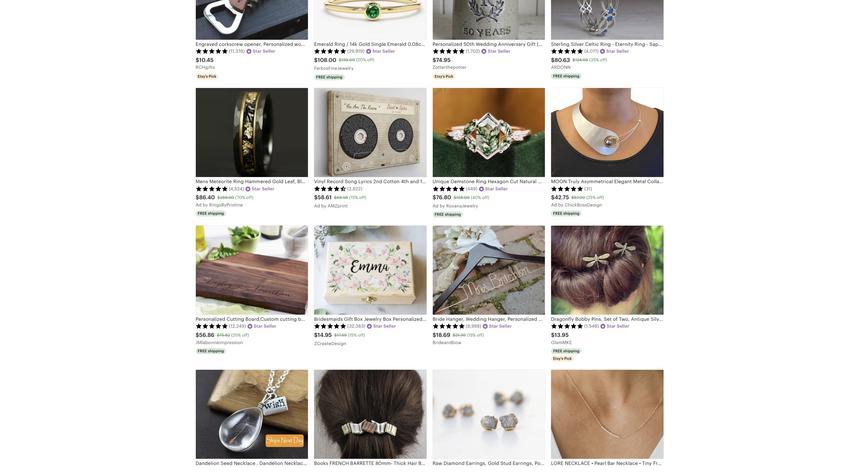 Task type: vqa. For each thing, say whether or not it's contained in the screenshot.
the Electronics
no



Task type: locate. For each thing, give the bounding box(es) containing it.
d down '86.40'
[[199, 203, 202, 208]]

seller for 86.40
[[262, 186, 274, 192]]

free down glammke
[[553, 349, 562, 353]]

b for 76.80
[[440, 204, 443, 209]]

dragonfly bobby pins, set of two, antique silver, nickel free dragonflies, dragonflies, dragonfly hair clips, silver dragonflies image
[[551, 226, 663, 315]]

off) inside $ 108.00 $ 135.00 (20% off) ferkosfinejewelry
[[367, 58, 374, 63]]

(4,071)
[[584, 49, 598, 54]]

seller down "eternity"
[[616, 49, 629, 54]]

shipping down ardonn
[[563, 74, 579, 78]]

free down '86.40'
[[198, 212, 207, 216]]

(shown
[[537, 41, 555, 47]]

amzprint
[[328, 204, 348, 209]]

$
[[196, 57, 199, 63], [314, 57, 318, 63], [433, 57, 436, 63], [551, 57, 555, 63], [339, 58, 341, 63], [572, 58, 575, 63], [196, 195, 199, 201], [314, 195, 318, 201], [433, 195, 436, 201], [551, 195, 555, 201], [217, 196, 220, 200], [334, 196, 337, 200], [454, 196, 456, 200], [571, 196, 574, 200], [196, 332, 199, 339], [314, 332, 318, 339], [433, 332, 436, 339], [551, 332, 555, 339], [217, 333, 219, 338], [334, 333, 337, 338], [453, 333, 455, 338]]

(15% inside '$ 58.61 $ 68.95 (15% off) a d b y amzprint'
[[349, 196, 358, 200]]

off) inside the $ 86.40 $ 288.00 (70% off) a d b y ringsbypristine
[[246, 196, 253, 200]]

5 out of 5 stars image up 14.95
[[314, 324, 346, 329]]

off) inside $ 76.80 $ 128.00 (40% off) a d b y roxanajewelry
[[482, 196, 489, 200]]

dandelion seed necklace , dandelion necklace , pressed flower jewelry , wish , nature , unique jewelry - stocking stuffer for her image
[[196, 370, 308, 460]]

(15% down (2,822)
[[349, 196, 358, 200]]

star seller
[[253, 49, 275, 54], [372, 49, 395, 54], [488, 49, 510, 54], [606, 49, 629, 54], [252, 186, 274, 192], [485, 186, 508, 192], [254, 324, 276, 329], [373, 324, 396, 329], [489, 324, 512, 329], [607, 324, 629, 329]]

y inside '$ 58.61 $ 68.95 (15% off) a d b y amzprint'
[[324, 204, 326, 209]]

off) right '(40%'
[[482, 196, 489, 200]]

seller for 10.45
[[263, 49, 275, 54]]

seller
[[263, 49, 275, 54], [382, 49, 395, 54], [498, 49, 510, 54], [616, 49, 629, 54], [262, 186, 274, 192], [495, 186, 508, 192], [264, 324, 276, 329], [383, 324, 396, 329], [499, 324, 512, 329], [617, 324, 629, 329]]

shipping down $ 42.75 $ 57.00 (25% off) a d b y chickbossdesign
[[563, 212, 579, 216]]

1 horizontal spatial etsy's pick
[[435, 74, 453, 78]]

y down 42.75
[[561, 203, 563, 208]]

b inside $ 42.75 $ 57.00 (25% off) a d b y chickbossdesign
[[558, 203, 561, 208]]

y
[[206, 203, 208, 208], [561, 203, 563, 208], [324, 204, 326, 209], [442, 204, 445, 209]]

y down 76.80
[[442, 204, 445, 209]]

y inside $ 42.75 $ 57.00 (25% off) a d b y chickbossdesign
[[561, 203, 563, 208]]

ring right celtic
[[600, 41, 611, 47]]

star right (4,524)
[[252, 186, 261, 192]]

seller right (449)
[[495, 186, 508, 192]]

74.95
[[436, 57, 451, 63]]

2 horizontal spatial pick
[[564, 357, 572, 361]]

star for 80.63
[[606, 49, 615, 54]]

(15% for 18.69
[[467, 333, 476, 338]]

d inside '$ 58.61 $ 68.95 (15% off) a d b y amzprint'
[[317, 204, 320, 209]]

star seller right (29,919)
[[372, 49, 395, 54]]

d inside the $ 86.40 $ 288.00 (70% off) a d b y ringsbypristine
[[199, 203, 202, 208]]

pick down zotterthepotter on the top right of the page
[[446, 74, 453, 78]]

pick down glammke
[[564, 357, 572, 361]]

etsy's pick down zotterthepotter on the top right of the page
[[435, 74, 453, 78]]

shipping down ringsbypristine
[[208, 212, 224, 216]]

off) up the chickbossdesign
[[597, 196, 604, 200]]

seller right (1,546)
[[617, 324, 629, 329]]

(15% down (32,383)
[[348, 333, 357, 338]]

etsy's for 74.95
[[435, 74, 445, 78]]

a inside the $ 86.40 $ 288.00 (70% off) a d b y ringsbypristine
[[196, 203, 199, 208]]

5 out of 5 stars image up 10.45
[[196, 48, 228, 54]]

free shipping for 80.63
[[553, 74, 579, 78]]

a inside $ 76.80 $ 128.00 (40% off) a d b y roxanajewelry
[[433, 204, 436, 209]]

(15% down (6,988) at the right of the page
[[467, 333, 476, 338]]

personalized
[[433, 41, 462, 47]]

shipping down "roxanajewelry"
[[445, 213, 461, 217]]

- left "eternity"
[[612, 41, 614, 47]]

shipping for 76.80
[[445, 213, 461, 217]]

0 horizontal spatial pick
[[209, 74, 216, 78]]

eternity
[[615, 41, 633, 47]]

off) for 76.80
[[482, 196, 489, 200]]

1 vertical spatial (25%
[[231, 333, 241, 338]]

off) down (6,988) at the right of the page
[[477, 333, 484, 338]]

d down 76.80
[[436, 204, 438, 209]]

y inside the $ 86.40 $ 288.00 (70% off) a d b y ringsbypristine
[[206, 203, 208, 208]]

star down wedding
[[488, 49, 497, 54]]

seller right (4,524)
[[262, 186, 274, 192]]

roxanajewelry
[[446, 204, 478, 209]]

free down ardonn
[[553, 74, 562, 78]]

58.61
[[318, 195, 332, 201]]

18.69
[[436, 332, 450, 339]]

shipping down jmlabonneimpression
[[208, 349, 224, 353]]

(15% inside the $ 14.95 $ 17.59 (15% off) zcreatedesign
[[348, 333, 357, 338]]

seller right (12,249) at left bottom
[[264, 324, 276, 329]]

d down 42.75
[[554, 203, 557, 208]]

free for 76.80
[[435, 213, 444, 217]]

off) down (2,822)
[[359, 196, 366, 200]]

b inside the $ 86.40 $ 288.00 (70% off) a d b y ringsbypristine
[[203, 203, 206, 208]]

free down 76.80
[[435, 213, 444, 217]]

a left "roxanajewelry"
[[433, 204, 436, 209]]

off) inside '$ 58.61 $ 68.95 (15% off) a d b y amzprint'
[[359, 196, 366, 200]]

- left sapphire
[[646, 41, 648, 47]]

off) inside $ 80.63 $ 124.05 (35% off) ardonn
[[600, 58, 607, 63]]

star
[[253, 49, 262, 54], [372, 49, 381, 54], [488, 49, 497, 54], [606, 49, 615, 54], [252, 186, 261, 192], [485, 186, 494, 192], [254, 324, 263, 329], [373, 324, 382, 329], [489, 324, 498, 329], [607, 324, 616, 329]]

star for 108.00
[[372, 49, 381, 54]]

free for 56.86
[[198, 349, 207, 353]]

2 horizontal spatial etsy's pick
[[553, 357, 572, 361]]

off) down (32,383)
[[358, 333, 365, 338]]

star right (12,249) at left bottom
[[254, 324, 263, 329]]

pick
[[209, 74, 216, 78], [446, 74, 453, 78], [564, 357, 572, 361]]

b down '86.40'
[[203, 203, 206, 208]]

off)
[[367, 58, 374, 63], [600, 58, 607, 63], [246, 196, 253, 200], [359, 196, 366, 200], [482, 196, 489, 200], [597, 196, 604, 200], [242, 333, 249, 338], [358, 333, 365, 338], [477, 333, 484, 338]]

free down 56.86
[[198, 349, 207, 353]]

b down 76.80
[[440, 204, 443, 209]]

5 out of 5 stars image for 42.75
[[551, 186, 583, 192]]

5 out of 5 stars image up 76.80
[[433, 186, 465, 192]]

star seller for 80.63
[[606, 49, 629, 54]]

off) inside the $ 14.95 $ 17.59 (15% off) zcreatedesign
[[358, 333, 365, 338]]

0 horizontal spatial ring
[[600, 41, 611, 47]]

1 horizontal spatial pick
[[446, 74, 453, 78]]

seller right (11,376)
[[263, 49, 275, 54]]

anniversary
[[498, 41, 526, 47]]

3 ring from the left
[[672, 41, 682, 47]]

1 horizontal spatial etsy's
[[435, 74, 445, 78]]

(20%
[[356, 58, 366, 63]]

off) right (20%
[[367, 58, 374, 63]]

a left the chickbossdesign
[[551, 203, 554, 208]]

1 horizontal spatial ring
[[635, 41, 645, 47]]

d inside $ 42.75 $ 57.00 (25% off) a d b y chickbossdesign
[[554, 203, 557, 208]]

-
[[612, 41, 614, 47], [646, 41, 648, 47]]

free
[[553, 74, 562, 78], [316, 75, 325, 79], [198, 212, 207, 216], [553, 212, 562, 216], [435, 213, 444, 217], [198, 349, 207, 353], [553, 349, 562, 353]]

(25% down (31) in the top of the page
[[586, 196, 596, 200]]

2 horizontal spatial ring
[[672, 41, 682, 47]]

free down 42.75
[[553, 212, 562, 216]]

free shipping for 108.00
[[316, 75, 342, 79]]

0 horizontal spatial etsy's
[[198, 74, 208, 78]]

off) for 108.00
[[367, 58, 374, 63]]

0 horizontal spatial (25%
[[231, 333, 241, 338]]

free shipping for 76.80
[[435, 213, 461, 217]]

1 horizontal spatial (25%
[[586, 196, 596, 200]]

star seller for 86.40
[[252, 186, 274, 192]]

etsy's down zotterthepotter on the top right of the page
[[435, 74, 445, 78]]

d inside $ 76.80 $ 128.00 (40% off) a d b y roxanajewelry
[[436, 204, 438, 209]]

(32,383)
[[347, 324, 365, 329]]

seller down anniversary
[[498, 49, 510, 54]]

star right (6,988) at the right of the page
[[489, 324, 498, 329]]

ring right "eternity"
[[635, 41, 645, 47]]

d for 86.40
[[199, 203, 202, 208]]

star down logo)
[[606, 49, 615, 54]]

star right (29,919)
[[372, 49, 381, 54]]

(25%
[[586, 196, 596, 200], [231, 333, 241, 338]]

engraved corkscrew opener, personalized wood bottle opener, wine corkscrew, custom bottle opener, groomsman bottle openers, / laser engraved image
[[196, 0, 308, 40]]

a
[[196, 203, 199, 208], [551, 203, 554, 208], [314, 204, 317, 209], [433, 204, 436, 209]]

(15% for 14.95
[[348, 333, 357, 338]]

b for 86.40
[[203, 203, 206, 208]]

$ 18.69 $ 21.99 (15% off) brideandbow
[[433, 332, 484, 346]]

logo)
[[602, 41, 614, 47]]

ring
[[600, 41, 611, 47], [635, 41, 645, 47], [672, 41, 682, 47]]

(15% for 58.61
[[349, 196, 358, 200]]

5 out of 5 stars image down personalized
[[433, 48, 465, 54]]

free for 42.75
[[553, 212, 562, 216]]

star seller right (32,383)
[[373, 324, 396, 329]]

0 horizontal spatial etsy's pick
[[198, 74, 216, 78]]

(35%
[[589, 58, 599, 63]]

off) down (12,249) at left bottom
[[242, 333, 249, 338]]

(15% inside $ 18.69 $ 21.99 (15% off) brideandbow
[[467, 333, 476, 338]]

shipping down ferkosfinejewelry on the left
[[326, 75, 342, 79]]

a left the amzprint
[[314, 204, 317, 209]]

(12,249)
[[229, 324, 246, 329]]

$ 74.95 zotterthepotter
[[433, 57, 466, 70]]

off) for 42.75
[[597, 196, 604, 200]]

star seller right (12,249) at left bottom
[[254, 324, 276, 329]]

a inside '$ 58.61 $ 68.95 (15% off) a d b y amzprint'
[[314, 204, 317, 209]]

star right (11,376)
[[253, 49, 262, 54]]

d down 58.61
[[317, 204, 320, 209]]

5 out of 5 stars image up '86.40'
[[196, 186, 228, 192]]

0 vertical spatial (25%
[[586, 196, 596, 200]]

shipping
[[563, 74, 579, 78], [326, 75, 342, 79], [208, 212, 224, 216], [563, 212, 579, 216], [445, 213, 461, 217], [208, 349, 224, 353], [563, 349, 579, 353]]

(40%
[[471, 196, 481, 200]]

b inside '$ 58.61 $ 68.95 (15% off) a d b y amzprint'
[[321, 204, 324, 209]]

free shipping down '86.40'
[[198, 212, 224, 216]]

etsy's down glammke
[[553, 357, 563, 361]]

free for 80.63
[[553, 74, 562, 78]]

star seller right (4,524)
[[252, 186, 274, 192]]

star right (449)
[[485, 186, 494, 192]]

5 out of 5 stars image down with
[[551, 48, 583, 54]]

star seller right (1,546)
[[607, 324, 629, 329]]

raw diamond earrings, gold stud earrings, polki diamond, crystal earring, dainty earring, diamond jewelry, april birthstone, unique gift image
[[433, 370, 545, 460]]

zotterthepotter
[[433, 65, 466, 70]]

free shipping
[[553, 74, 579, 78], [316, 75, 342, 79], [198, 212, 224, 216], [553, 212, 579, 216], [435, 213, 461, 217], [198, 349, 224, 353], [553, 349, 579, 353]]

free shipping down jmlabonneimpression
[[198, 349, 224, 353]]

13.95
[[555, 332, 569, 339]]

star seller for 108.00
[[372, 49, 395, 54]]

y inside $ 76.80 $ 128.00 (40% off) a d b y roxanajewelry
[[442, 204, 445, 209]]

off) for 58.61
[[359, 196, 366, 200]]

b inside $ 76.80 $ 128.00 (40% off) a d b y roxanajewelry
[[440, 204, 443, 209]]

ferkosfinejewelry
[[314, 66, 354, 71]]

etsy's pick for 74.95
[[435, 74, 453, 78]]

free shipping down 42.75
[[553, 212, 579, 216]]

86.40
[[199, 195, 215, 201]]

y down 58.61
[[324, 204, 326, 209]]

(25% down (12,249) at left bottom
[[231, 333, 241, 338]]

a left ringsbypristine
[[196, 203, 199, 208]]

star seller right (449)
[[485, 186, 508, 192]]

1 - from the left
[[612, 41, 614, 47]]

free shipping down ferkosfinejewelry on the left
[[316, 75, 342, 79]]

bride hanger, wedding hanger, personalized hanger, dress hanger, bridal hanger, custom wire hanger, wood hanger, mrs hanger, name hanger image
[[433, 226, 545, 315]]

off) right '(70%'
[[246, 196, 253, 200]]

off) right (35%
[[600, 58, 607, 63]]

seller for 108.00
[[382, 49, 395, 54]]

free shipping down ardonn
[[553, 74, 579, 78]]

star seller down sterling silver celtic ring - eternity ring - sapphire ring
[[606, 49, 629, 54]]

(6,988)
[[466, 324, 481, 329]]

(15%
[[349, 196, 358, 200], [348, 333, 357, 338], [467, 333, 476, 338]]

pick down rchgifts
[[209, 74, 216, 78]]

off) for 86.40
[[246, 196, 253, 200]]

d
[[199, 203, 202, 208], [554, 203, 557, 208], [317, 204, 320, 209], [436, 204, 438, 209]]

personalized 50th wedding anniversary gift (shown with monogram "r" logo)
[[433, 41, 614, 47]]

etsy's
[[198, 74, 208, 78], [435, 74, 445, 78], [553, 357, 563, 361]]

(25% inside $ 42.75 $ 57.00 (25% off) a d b y chickbossdesign
[[586, 196, 596, 200]]

1 horizontal spatial -
[[646, 41, 648, 47]]

y down '86.40'
[[206, 203, 208, 208]]

b for 58.61
[[321, 204, 324, 209]]

5 out of 5 stars image up 108.00
[[314, 48, 346, 54]]

off) for 80.63
[[600, 58, 607, 63]]

a inside $ 42.75 $ 57.00 (25% off) a d b y chickbossdesign
[[551, 203, 554, 208]]

b
[[203, 203, 206, 208], [558, 203, 561, 208], [321, 204, 324, 209], [440, 204, 443, 209]]

$ inside $ 10.45 rchgifts
[[196, 57, 199, 63]]

celtic
[[585, 41, 599, 47]]

sterling silver celtic ring - eternity ring - sapphire ring
[[551, 41, 682, 47]]

off) inside $ 18.69 $ 21.99 (15% off) brideandbow
[[477, 333, 484, 338]]

free down ferkosfinejewelry on the left
[[316, 75, 325, 79]]

$ 108.00 $ 135.00 (20% off) ferkosfinejewelry
[[314, 57, 374, 71]]

0 horizontal spatial -
[[612, 41, 614, 47]]

etsy's down rchgifts
[[198, 74, 208, 78]]

off) inside '$ 56.86 $ 75.82 (25% off) jmlabonneimpression'
[[242, 333, 249, 338]]

off) inside $ 42.75 $ 57.00 (25% off) a d b y chickbossdesign
[[597, 196, 604, 200]]

5 out of 5 stars image
[[196, 48, 228, 54], [314, 48, 346, 54], [433, 48, 465, 54], [551, 48, 583, 54], [196, 186, 228, 192], [433, 186, 465, 192], [551, 186, 583, 192], [196, 324, 228, 329], [314, 324, 346, 329], [433, 324, 465, 329], [551, 324, 583, 329]]

star seller down wedding
[[488, 49, 510, 54]]

(25% inside '$ 56.86 $ 75.82 (25% off) jmlabonneimpression'
[[231, 333, 241, 338]]

etsy's pick down rchgifts
[[198, 74, 216, 78]]

5 out of 5 stars image up 42.75
[[551, 186, 583, 192]]

124.05
[[575, 58, 588, 63]]

seller right (29,919)
[[382, 49, 395, 54]]

star seller right (11,376)
[[253, 49, 275, 54]]

5 out of 5 stars image up 56.86
[[196, 324, 228, 329]]

etsy's pick
[[198, 74, 216, 78], [435, 74, 453, 78], [553, 357, 572, 361]]



Task type: describe. For each thing, give the bounding box(es) containing it.
shipping for 56.86
[[208, 349, 224, 353]]

free shipping for 56.86
[[198, 349, 224, 353]]

(2,822)
[[347, 186, 362, 192]]

(29,919)
[[347, 49, 364, 54]]

(11,376)
[[229, 49, 245, 54]]

(70%
[[235, 196, 245, 200]]

books french barrette 80mm- thick hair barrette- hair accessory- hair clip- hair barrette-  books barrette- barrettes for women- image
[[314, 370, 426, 460]]

chickbossdesign
[[565, 203, 602, 208]]

unique gemstone ring hexagon cut natural moss agate 925 sterlign silver engagement ring for women vintage cluster art deco bridal ring gifts image
[[433, 88, 545, 177]]

(1,702)
[[466, 49, 480, 54]]

monogram
[[567, 41, 593, 47]]

sterling silver celtic ring - eternity ring - sapphire ring image
[[551, 0, 663, 40]]

d for 42.75
[[554, 203, 557, 208]]

ardonn
[[551, 65, 571, 70]]

a for 42.75
[[551, 203, 554, 208]]

(449)
[[466, 186, 477, 192]]

star seller for 76.80
[[485, 186, 508, 192]]

star seller for 10.45
[[253, 49, 275, 54]]

seller for 80.63
[[616, 49, 629, 54]]

68.95
[[337, 196, 348, 200]]

etsy's for 10.45
[[198, 74, 208, 78]]

108.00
[[318, 57, 336, 63]]

57.00
[[574, 196, 585, 200]]

free shipping down glammke
[[553, 349, 579, 353]]

5 out of 5 stars image for 74.95
[[433, 48, 465, 54]]

$ 58.61 $ 68.95 (15% off) a d b y amzprint
[[314, 195, 366, 209]]

d for 58.61
[[317, 204, 320, 209]]

a for 86.40
[[196, 203, 199, 208]]

a for 76.80
[[433, 204, 436, 209]]

wedding
[[476, 41, 497, 47]]

star for 56.86
[[254, 324, 263, 329]]

17.59
[[337, 333, 347, 338]]

128.00
[[456, 196, 470, 200]]

off) for 14.95
[[358, 333, 365, 338]]

free for 86.40
[[198, 212, 207, 216]]

$ inside $ 13.95 glammke
[[551, 332, 555, 339]]

off) for 56.86
[[242, 333, 249, 338]]

y for 58.61
[[324, 204, 326, 209]]

seller for 56.86
[[264, 324, 276, 329]]

(25% for 42.75
[[586, 196, 596, 200]]

42.75
[[555, 195, 569, 201]]

glammke
[[551, 340, 572, 346]]

personalized cutting board,custom cutting board, engraved cutting board, housewarming gifts, wedding gifts, christmas gift image
[[196, 226, 308, 315]]

(1,546)
[[584, 324, 599, 329]]

4.5 out of 5 stars image
[[314, 186, 346, 192]]

2 ring from the left
[[635, 41, 645, 47]]

2 horizontal spatial etsy's
[[553, 357, 563, 361]]

$ 42.75 $ 57.00 (25% off) a d b y chickbossdesign
[[551, 195, 604, 208]]

seller for 76.80
[[495, 186, 508, 192]]

a for 58.61
[[314, 204, 317, 209]]

d for 76.80
[[436, 204, 438, 209]]

star for 76.80
[[485, 186, 494, 192]]

silver
[[571, 41, 584, 47]]

(31)
[[584, 186, 592, 192]]

shipping for 42.75
[[563, 212, 579, 216]]

etsy's pick for 10.45
[[198, 74, 216, 78]]

$ 56.86 $ 75.82 (25% off) jmlabonneimpression
[[196, 332, 249, 346]]

shipping for 108.00
[[326, 75, 342, 79]]

b for 42.75
[[558, 203, 561, 208]]

brideandbow
[[433, 340, 461, 346]]

moon truly asymmetrical elegant metal collar necklace-front closure from the sculptural collection image
[[551, 88, 663, 177]]

star right (1,546)
[[607, 324, 616, 329]]

288.00
[[220, 196, 234, 200]]

y for 76.80
[[442, 204, 445, 209]]

shipping down glammke
[[563, 349, 579, 353]]

$ 10.45 rchgifts
[[196, 57, 215, 70]]

star seller for 74.95
[[488, 49, 510, 54]]

free for 108.00
[[316, 75, 325, 79]]

mens meteorite ring hammered gold leaf, black hammered mens wedding band, hammered brushed tungsten ring, mens ring, crushed meteorite ring image
[[196, 88, 308, 177]]

$ 76.80 $ 128.00 (40% off) a d b y roxanajewelry
[[433, 195, 489, 209]]

$ 80.63 $ 124.05 (35% off) ardonn
[[551, 57, 607, 70]]

sterling
[[551, 41, 569, 47]]

personalized 50th wedding anniversary gift (shown with monogram "r" logo) image
[[433, 0, 545, 40]]

$ 14.95 $ 17.59 (15% off) zcreatedesign
[[314, 332, 365, 347]]

ringsbypristine
[[209, 203, 243, 208]]

5 out of 5 stars image up 13.95
[[551, 324, 583, 329]]

76.80
[[436, 195, 451, 201]]

14.95
[[318, 332, 332, 339]]

star for 86.40
[[252, 186, 261, 192]]

(25% for 56.86
[[231, 333, 241, 338]]

vinyl record song lyrics 2nd cotton 4th and 12th linen 5th wood anniversary for music loving husband or wife sustainable gift valentines day image
[[314, 88, 426, 177]]

135.00
[[341, 58, 355, 63]]

5 out of 5 stars image for 108.00
[[314, 48, 346, 54]]

free shipping for 86.40
[[198, 212, 224, 216]]

zcreatedesign
[[314, 341, 346, 347]]

shipping for 86.40
[[208, 212, 224, 216]]

5 out of 5 stars image for 76.80
[[433, 186, 465, 192]]

21.99
[[455, 333, 466, 338]]

y for 86.40
[[206, 203, 208, 208]]

star for 74.95
[[488, 49, 497, 54]]

pick for 74.95
[[446, 74, 453, 78]]

off) for 18.69
[[477, 333, 484, 338]]

5 out of 5 stars image for 56.86
[[196, 324, 228, 329]]

bridesmaids gift box jewelry box personalized name flower girl gift wooden box wedding bridal party gift name box wedding (item - jbf340) image
[[314, 226, 426, 315]]

5 out of 5 stars image up 18.69
[[433, 324, 465, 329]]

$ 13.95 glammke
[[551, 332, 572, 346]]

sapphire
[[649, 41, 670, 47]]

5 out of 5 stars image for 10.45
[[196, 48, 228, 54]]

$ 86.40 $ 288.00 (70% off) a d b y ringsbypristine
[[196, 195, 253, 208]]

"r"
[[594, 41, 601, 47]]

jmlabonneimpression
[[196, 340, 243, 346]]

star for 10.45
[[253, 49, 262, 54]]

5 out of 5 stars image for 86.40
[[196, 186, 228, 192]]

star seller for 56.86
[[254, 324, 276, 329]]

with
[[556, 41, 566, 47]]

$ inside $ 74.95 zotterthepotter
[[433, 57, 436, 63]]

lore necklace • pearl bar necklace • tiny freshwater pearl necklace, delicate pearl necklace, wedding necklace, dainty pearl necklace, gift image
[[551, 370, 663, 460]]

y for 42.75
[[561, 203, 563, 208]]

80.63
[[555, 57, 570, 63]]

2 - from the left
[[646, 41, 648, 47]]

75.82
[[219, 333, 230, 338]]

pick for 10.45
[[209, 74, 216, 78]]

gift
[[527, 41, 536, 47]]

free shipping for 42.75
[[553, 212, 579, 216]]

5 out of 5 stars image for 80.63
[[551, 48, 583, 54]]

rchgifts
[[196, 65, 215, 70]]

56.86
[[199, 332, 214, 339]]

star seller right (6,988) at the right of the page
[[489, 324, 512, 329]]

shipping for 80.63
[[563, 74, 579, 78]]

seller for 74.95
[[498, 49, 510, 54]]

star right (32,383)
[[373, 324, 382, 329]]

50th
[[464, 41, 475, 47]]

seller right (32,383)
[[383, 324, 396, 329]]

seller right (6,988) at the right of the page
[[499, 324, 512, 329]]

10.45
[[199, 57, 214, 63]]

1 ring from the left
[[600, 41, 611, 47]]

(4,524)
[[229, 186, 244, 192]]

emerald ring / 14k gold single emerald 0.08ctw engagement ring / emerald gemstone ring / stacking natural emerald ring image
[[314, 0, 426, 40]]



